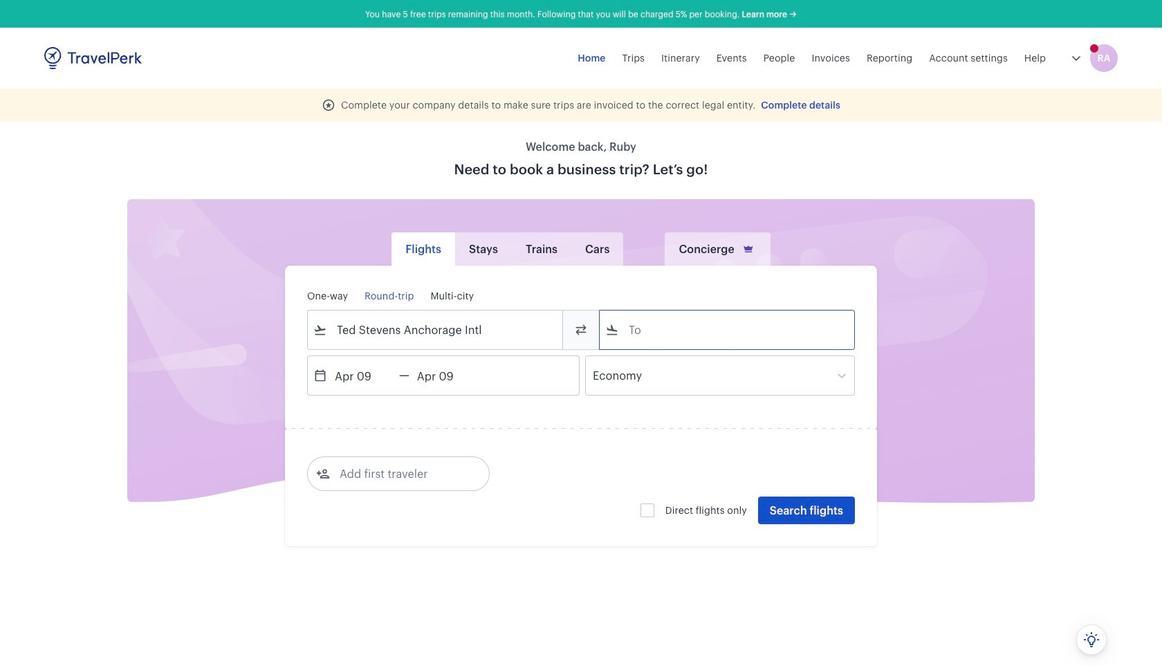Task type: locate. For each thing, give the bounding box(es) containing it.
To search field
[[619, 319, 836, 341]]



Task type: describe. For each thing, give the bounding box(es) containing it.
Return text field
[[409, 356, 481, 395]]

From search field
[[327, 319, 544, 341]]

Add first traveler search field
[[330, 463, 474, 485]]

Depart text field
[[327, 356, 399, 395]]



